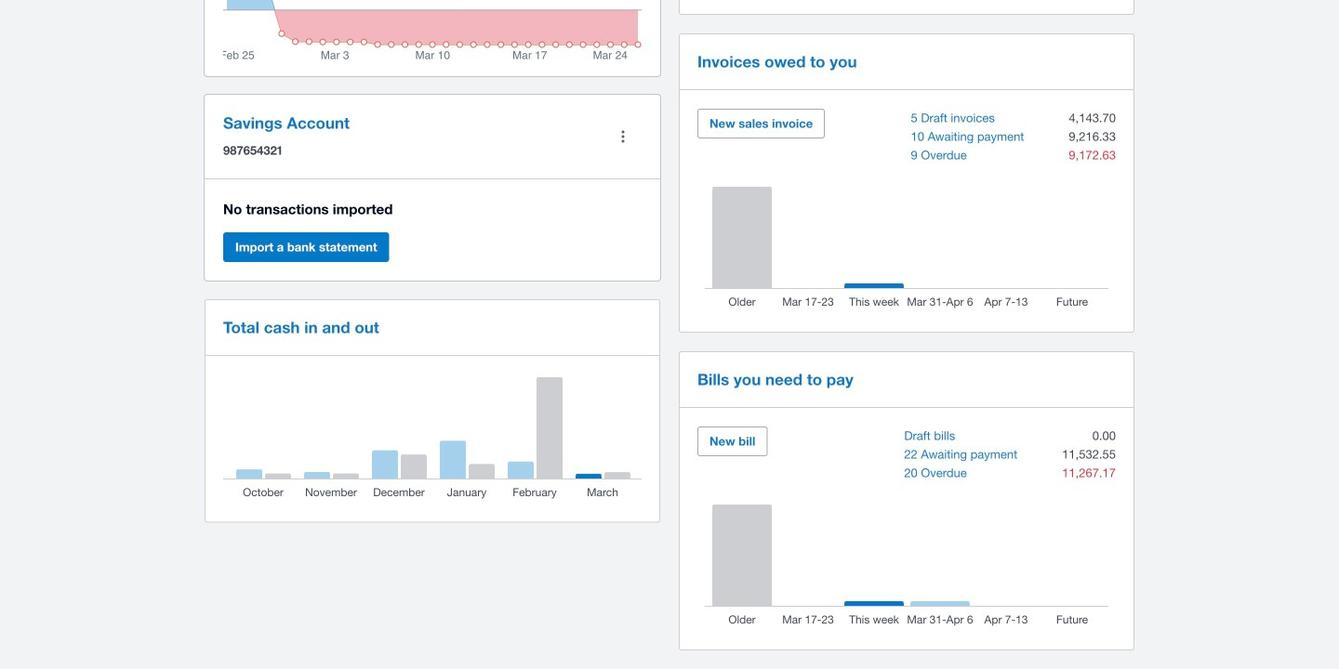 Task type: vqa. For each thing, say whether or not it's contained in the screenshot.
'Manage menu toggle' Image
yes



Task type: describe. For each thing, give the bounding box(es) containing it.
manage menu toggle image
[[605, 118, 642, 155]]



